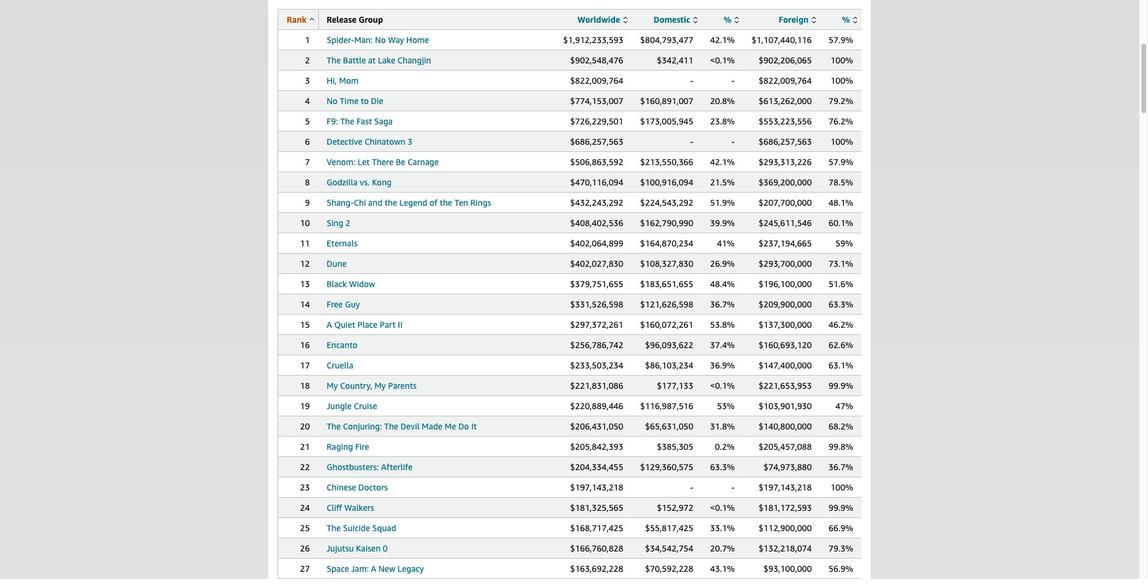 Task type: describe. For each thing, give the bounding box(es) containing it.
0 vertical spatial 36.7%
[[711, 299, 735, 309]]

2 my from the left
[[375, 381, 386, 391]]

<0.1% for $342,411
[[711, 55, 735, 65]]

$181,325,565
[[570, 503, 624, 513]]

5
[[305, 116, 310, 126]]

21
[[300, 442, 310, 452]]

quiet
[[334, 320, 356, 330]]

jam:
[[351, 564, 369, 574]]

15
[[300, 320, 310, 330]]

1 vertical spatial 36.7%
[[829, 462, 854, 472]]

do
[[459, 421, 469, 432]]

domestic link
[[654, 14, 698, 25]]

$160,891,007
[[640, 96, 694, 106]]

$96,093,622
[[645, 340, 694, 350]]

$34,542,754
[[645, 544, 694, 554]]

$162,790,990
[[640, 218, 694, 228]]

way
[[388, 35, 404, 45]]

$774,153,007
[[570, 96, 624, 106]]

raging fire
[[327, 442, 369, 452]]

space jam: a new legacy link
[[327, 564, 424, 574]]

the for battle
[[327, 55, 341, 65]]

2 the from the left
[[440, 198, 453, 208]]

space jam: a new legacy
[[327, 564, 424, 574]]

black widow
[[327, 279, 375, 289]]

space
[[327, 564, 349, 574]]

home
[[406, 35, 429, 45]]

- down "$342,411"
[[690, 75, 694, 86]]

47%
[[836, 401, 854, 411]]

6
[[305, 136, 310, 147]]

21.5%
[[711, 177, 735, 187]]

carnage
[[408, 157, 439, 167]]

2 $197,143,218 from the left
[[759, 482, 812, 493]]

$70,592,228
[[645, 564, 694, 574]]

foreign
[[779, 14, 809, 25]]

46.2%
[[829, 320, 854, 330]]

eternals link
[[327, 238, 358, 248]]

detective
[[327, 136, 363, 147]]

place
[[358, 320, 378, 330]]

1 $197,143,218 from the left
[[570, 482, 624, 493]]

the right f9:
[[340, 116, 355, 126]]

suicide
[[343, 523, 370, 533]]

cliff
[[327, 503, 342, 513]]

black widow link
[[327, 279, 375, 289]]

$116,987,516
[[640, 401, 694, 411]]

time
[[340, 96, 359, 106]]

<0.1% for $152,972
[[711, 503, 735, 513]]

to
[[361, 96, 369, 106]]

the for conjuring:
[[327, 421, 341, 432]]

0 horizontal spatial 2
[[305, 55, 310, 65]]

no time to die link
[[327, 96, 384, 106]]

1 vertical spatial 3
[[408, 136, 413, 147]]

at
[[368, 55, 376, 65]]

2 $686,257,563 from the left
[[759, 136, 812, 147]]

hi,
[[327, 75, 337, 86]]

$506,863,592
[[570, 157, 624, 167]]

1 vertical spatial 2
[[346, 218, 351, 228]]

99.9% for $221,653,953
[[829, 381, 854, 391]]

$224,543,292
[[640, 198, 694, 208]]

$233,503,234
[[570, 360, 624, 371]]

$168,717,425
[[570, 523, 624, 533]]

there
[[372, 157, 394, 167]]

$177,133
[[657, 381, 694, 391]]

worldwide
[[578, 14, 621, 25]]

66.9%
[[829, 523, 854, 533]]

48.4%
[[711, 279, 735, 289]]

$213,550,366
[[640, 157, 694, 167]]

% for first % "link"
[[724, 14, 732, 25]]

- down 0.2%
[[732, 482, 735, 493]]

1 the from the left
[[385, 198, 397, 208]]

1 vertical spatial 63.3%
[[711, 462, 735, 472]]

devil
[[401, 421, 420, 432]]

42.1% for $213,550,366
[[711, 157, 735, 167]]

42.1% for $804,793,477
[[711, 35, 735, 45]]

spider-man: no way home link
[[327, 35, 429, 45]]

f9:
[[327, 116, 338, 126]]

$220,889,446
[[570, 401, 624, 411]]

$293,700,000
[[759, 259, 812, 269]]

48.1%
[[829, 198, 854, 208]]

raging
[[327, 442, 353, 452]]

eternals
[[327, 238, 358, 248]]

- up the 20.8%
[[732, 75, 735, 86]]

$342,411
[[657, 55, 694, 65]]

$205,842,393
[[570, 442, 624, 452]]

$160,693,120
[[759, 340, 812, 350]]

free guy
[[327, 299, 360, 309]]

14
[[300, 299, 310, 309]]

country,
[[340, 381, 373, 391]]

f9: the fast saga link
[[327, 116, 393, 126]]

the battle at lake changjin
[[327, 55, 431, 65]]

19
[[300, 401, 310, 411]]

1 horizontal spatial no
[[375, 35, 386, 45]]

$112,900,000
[[759, 523, 812, 533]]

legend
[[400, 198, 428, 208]]

venom: let there be carnage
[[327, 157, 439, 167]]

the left devil
[[384, 421, 399, 432]]

f9: the fast saga
[[327, 116, 393, 126]]

25
[[300, 523, 310, 533]]

31.8%
[[711, 421, 735, 432]]

$221,653,953
[[759, 381, 812, 391]]

detective chinatown 3 link
[[327, 136, 413, 147]]

0
[[383, 544, 388, 554]]

no time to die
[[327, 96, 384, 106]]

$902,548,476
[[570, 55, 624, 65]]

17
[[300, 360, 310, 371]]

the battle at lake changjin link
[[327, 55, 431, 65]]

% for first % "link" from the right
[[842, 14, 850, 25]]

$553,223,556
[[759, 116, 812, 126]]

venom:
[[327, 157, 356, 167]]

53%
[[717, 401, 735, 411]]

57.9% for $293,313,226
[[829, 157, 854, 167]]

kong
[[372, 177, 392, 187]]



Task type: locate. For each thing, give the bounding box(es) containing it.
1 % link from the left
[[724, 14, 739, 25]]

1 horizontal spatial a
[[371, 564, 377, 574]]

conjuring:
[[343, 421, 382, 432]]

0 vertical spatial <0.1%
[[711, 55, 735, 65]]

1 horizontal spatial my
[[375, 381, 386, 391]]

% right foreign link
[[842, 14, 850, 25]]

<0.1% up 33.1%
[[711, 503, 735, 513]]

the right and
[[385, 198, 397, 208]]

2 % link from the left
[[842, 14, 858, 25]]

$205,457,088
[[759, 442, 812, 452]]

no left way
[[375, 35, 386, 45]]

black
[[327, 279, 347, 289]]

encanto link
[[327, 340, 358, 350]]

legacy
[[398, 564, 424, 574]]

$129,360,575
[[640, 462, 694, 472]]

$686,257,563
[[570, 136, 624, 147], [759, 136, 812, 147]]

1 horizontal spatial $197,143,218
[[759, 482, 812, 493]]

22
[[300, 462, 310, 472]]

1 horizontal spatial 3
[[408, 136, 413, 147]]

1 100% from the top
[[831, 55, 854, 65]]

1 horizontal spatial $822,009,764
[[759, 75, 812, 86]]

- up the "$213,550,366"
[[690, 136, 694, 147]]

godzilla vs. kong link
[[327, 177, 392, 187]]

$181,172,593
[[759, 503, 812, 513]]

0 vertical spatial 2
[[305, 55, 310, 65]]

0 horizontal spatial $197,143,218
[[570, 482, 624, 493]]

43.1%
[[711, 564, 735, 574]]

$293,313,226
[[759, 157, 812, 167]]

$432,243,292
[[570, 198, 624, 208]]

100% for $686,257,563
[[831, 136, 854, 147]]

2 100% from the top
[[831, 75, 854, 86]]

76.2%
[[829, 116, 854, 126]]

1 vertical spatial <0.1%
[[711, 381, 735, 391]]

11
[[300, 238, 310, 248]]

made
[[422, 421, 443, 432]]

die
[[371, 96, 384, 106]]

2 $822,009,764 from the left
[[759, 75, 812, 86]]

the right of
[[440, 198, 453, 208]]

2 right the sing
[[346, 218, 351, 228]]

2 42.1% from the top
[[711, 157, 735, 167]]

let
[[358, 157, 370, 167]]

18
[[300, 381, 310, 391]]

1 horizontal spatial 36.7%
[[829, 462, 854, 472]]

$65,631,050
[[645, 421, 694, 432]]

36.9%
[[711, 360, 735, 371]]

1 99.9% from the top
[[829, 381, 854, 391]]

2 down "1"
[[305, 55, 310, 65]]

63.3% down 51.6%
[[829, 299, 854, 309]]

1 $686,257,563 from the left
[[570, 136, 624, 147]]

my up jungle
[[327, 381, 338, 391]]

sing
[[327, 218, 344, 228]]

-
[[690, 75, 694, 86], [732, 75, 735, 86], [690, 136, 694, 147], [732, 136, 735, 147], [690, 482, 694, 493], [732, 482, 735, 493]]

100% for $197,143,218
[[831, 482, 854, 493]]

the up hi,
[[327, 55, 341, 65]]

$237,194,665
[[759, 238, 812, 248]]

57.9% for $1,107,440,116
[[829, 35, 854, 45]]

$297,372,261
[[570, 320, 624, 330]]

51.9%
[[711, 198, 735, 208]]

release group
[[327, 14, 383, 25]]

chi
[[354, 198, 366, 208]]

99.9% for $181,172,593
[[829, 503, 854, 513]]

<0.1% for $177,133
[[711, 381, 735, 391]]

57.9% up 78.5%
[[829, 157, 854, 167]]

saga
[[374, 116, 393, 126]]

shang-
[[327, 198, 354, 208]]

1 horizontal spatial % link
[[842, 14, 858, 25]]

1 horizontal spatial %
[[842, 14, 850, 25]]

2 vertical spatial <0.1%
[[711, 503, 735, 513]]

1 $822,009,764 from the left
[[570, 75, 624, 86]]

my left parents
[[375, 381, 386, 391]]

% link right domestic link
[[724, 14, 739, 25]]

$160,072,261
[[640, 320, 694, 330]]

2 99.9% from the top
[[829, 503, 854, 513]]

of
[[430, 198, 438, 208]]

0 horizontal spatial 63.3%
[[711, 462, 735, 472]]

1 vertical spatial 42.1%
[[711, 157, 735, 167]]

2 % from the left
[[842, 14, 850, 25]]

widow
[[349, 279, 375, 289]]

1 % from the left
[[724, 14, 732, 25]]

cruise
[[354, 401, 377, 411]]

hi, mom link
[[327, 75, 359, 86]]

0 horizontal spatial the
[[385, 198, 397, 208]]

doctors
[[359, 482, 388, 493]]

1 vertical spatial 99.9%
[[829, 503, 854, 513]]

$183,651,655
[[640, 279, 694, 289]]

0 vertical spatial 3
[[305, 75, 310, 86]]

0 vertical spatial 42.1%
[[711, 35, 735, 45]]

the down cliff
[[327, 523, 341, 533]]

$613,262,000
[[759, 96, 812, 106]]

1 <0.1% from the top
[[711, 55, 735, 65]]

0 vertical spatial a
[[327, 320, 332, 330]]

chinese doctors
[[327, 482, 388, 493]]

1 vertical spatial a
[[371, 564, 377, 574]]

$152,972
[[657, 503, 694, 513]]

0 horizontal spatial 3
[[305, 75, 310, 86]]

dune link
[[327, 259, 347, 269]]

20.7%
[[711, 544, 735, 554]]

spider-man: no way home
[[327, 35, 429, 45]]

42.1% right $804,793,477
[[711, 35, 735, 45]]

$197,143,218 down $204,334,455 on the bottom of page
[[570, 482, 624, 493]]

$108,327,830
[[640, 259, 694, 269]]

1 horizontal spatial 2
[[346, 218, 351, 228]]

0 horizontal spatial no
[[327, 96, 338, 106]]

36.7% down 99.8%
[[829, 462, 854, 472]]

$197,143,218 up $181,172,593
[[759, 482, 812, 493]]

100% for $902,206,065
[[831, 55, 854, 65]]

0 horizontal spatial $822,009,764
[[570, 75, 624, 86]]

a left new
[[371, 564, 377, 574]]

<0.1% up the 20.8%
[[711, 55, 735, 65]]

man:
[[354, 35, 373, 45]]

% link right foreign link
[[842, 14, 858, 25]]

42.1% up the "21.5%"
[[711, 157, 735, 167]]

1 horizontal spatial $686,257,563
[[759, 136, 812, 147]]

63.1%
[[829, 360, 854, 371]]

a left quiet
[[327, 320, 332, 330]]

% right domestic link
[[724, 14, 732, 25]]

8
[[305, 177, 310, 187]]

$822,009,764 down $902,548,476
[[570, 75, 624, 86]]

the down jungle
[[327, 421, 341, 432]]

a quiet place part ii
[[327, 320, 403, 330]]

0 vertical spatial no
[[375, 35, 386, 45]]

0 horizontal spatial %
[[724, 14, 732, 25]]

ii
[[398, 320, 403, 330]]

$163,692,228
[[570, 564, 624, 574]]

the for suicide
[[327, 523, 341, 533]]

1 42.1% from the top
[[711, 35, 735, 45]]

2 57.9% from the top
[[829, 157, 854, 167]]

$206,431,050
[[570, 421, 624, 432]]

1 my from the left
[[327, 381, 338, 391]]

3 <0.1% from the top
[[711, 503, 735, 513]]

0 horizontal spatial a
[[327, 320, 332, 330]]

lake
[[378, 55, 396, 65]]

sing 2
[[327, 218, 351, 228]]

$686,257,563 down $726,229,501
[[570, 136, 624, 147]]

3 up 4
[[305, 75, 310, 86]]

99.9% down 63.1%
[[829, 381, 854, 391]]

0 horizontal spatial % link
[[724, 14, 739, 25]]

1 57.9% from the top
[[829, 35, 854, 45]]

no left time at the left of page
[[327, 96, 338, 106]]

$470,116,094
[[570, 177, 624, 187]]

- up '$152,972'
[[690, 482, 694, 493]]

3 up carnage
[[408, 136, 413, 147]]

99.9% up 66.9%
[[829, 503, 854, 513]]

0 vertical spatial 57.9%
[[829, 35, 854, 45]]

battle
[[343, 55, 366, 65]]

$164,870,234
[[640, 238, 694, 248]]

$686,257,563 down $553,223,556
[[759, 136, 812, 147]]

hi, mom
[[327, 75, 359, 86]]

kaisen
[[356, 544, 381, 554]]

0 vertical spatial 99.9%
[[829, 381, 854, 391]]

3 100% from the top
[[831, 136, 854, 147]]

$166,760,828
[[570, 544, 624, 554]]

part
[[380, 320, 396, 330]]

100% for $822,009,764
[[831, 75, 854, 86]]

0 vertical spatial 63.3%
[[829, 299, 854, 309]]

79.3%
[[829, 544, 854, 554]]

and
[[368, 198, 383, 208]]

$74,973,880
[[764, 462, 812, 472]]

1 horizontal spatial the
[[440, 198, 453, 208]]

$804,793,477
[[640, 35, 694, 45]]

57.9% right $1,107,440,116
[[829, 35, 854, 45]]

27
[[300, 564, 310, 574]]

it
[[471, 421, 477, 432]]

<0.1% down 36.9%
[[711, 381, 735, 391]]

0 horizontal spatial my
[[327, 381, 338, 391]]

1 vertical spatial 57.9%
[[829, 157, 854, 167]]

mom
[[339, 75, 359, 86]]

41%
[[717, 238, 735, 248]]

$402,027,830
[[570, 259, 624, 269]]

63.3% down 0.2%
[[711, 462, 735, 472]]

0 horizontal spatial 36.7%
[[711, 299, 735, 309]]

2 <0.1% from the top
[[711, 381, 735, 391]]

$822,009,764 up $613,262,000
[[759, 75, 812, 86]]

56.9%
[[829, 564, 854, 574]]

jujutsu
[[327, 544, 354, 554]]

godzilla
[[327, 177, 358, 187]]

36.7% up 53.8% on the right of the page
[[711, 299, 735, 309]]

jujutsu kaisen 0 link
[[327, 544, 388, 554]]

$137,300,000
[[759, 320, 812, 330]]

$902,206,065
[[759, 55, 812, 65]]

rank
[[287, 14, 307, 25], [287, 14, 307, 25]]

0 horizontal spatial $686,257,563
[[570, 136, 624, 147]]

my country, my parents link
[[327, 381, 417, 391]]

$245,611,546
[[759, 218, 812, 228]]

7
[[305, 157, 310, 167]]

1 horizontal spatial 63.3%
[[829, 299, 854, 309]]

- down "23.8%"
[[732, 136, 735, 147]]

26.9%
[[711, 259, 735, 269]]

my
[[327, 381, 338, 391], [375, 381, 386, 391]]

51.6%
[[829, 279, 854, 289]]

my country, my parents
[[327, 381, 417, 391]]

4 100% from the top
[[831, 482, 854, 493]]

62.6%
[[829, 340, 854, 350]]

1 vertical spatial no
[[327, 96, 338, 106]]



Task type: vqa. For each thing, say whether or not it's contained in the screenshot.


